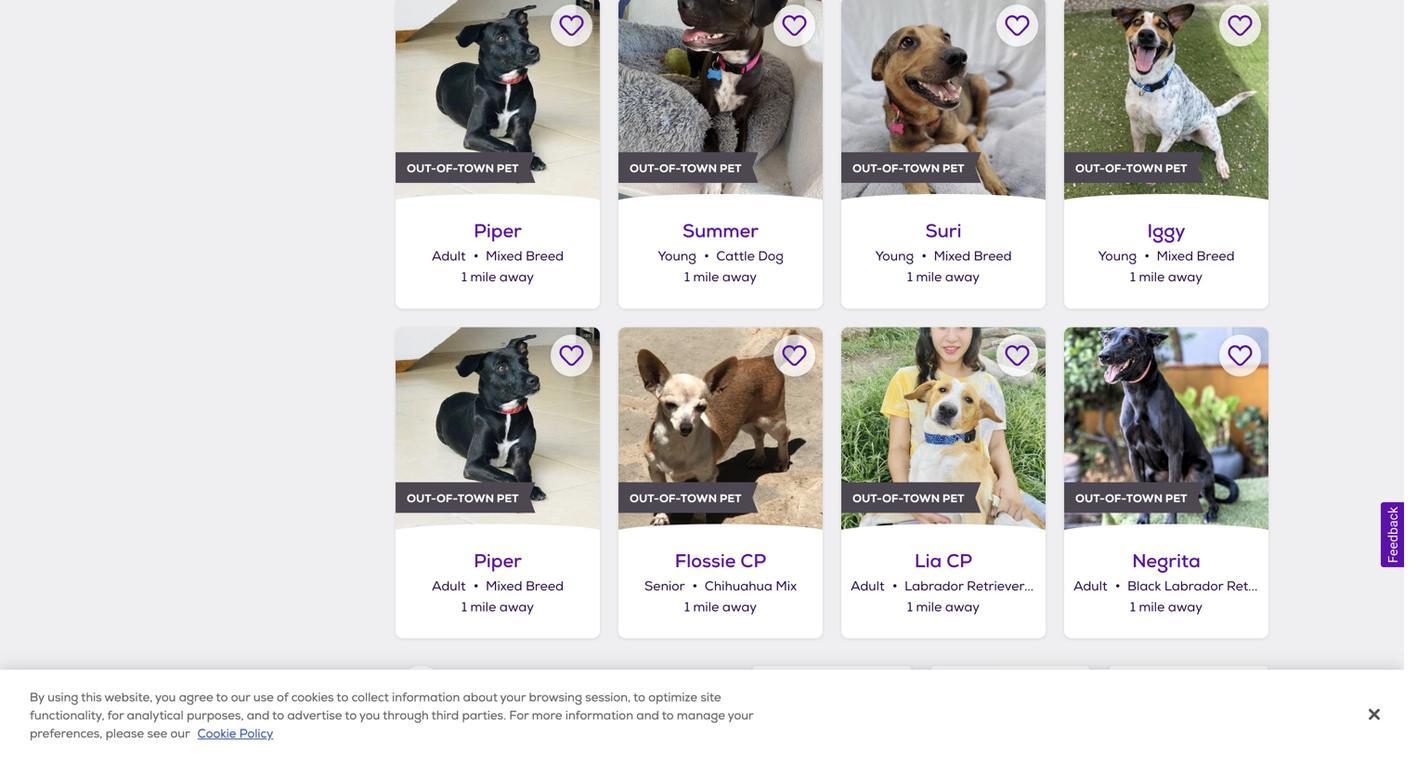 Task type: locate. For each thing, give the bounding box(es) containing it.
please
[[106, 727, 144, 742]]

black labrador retriever & beauceron mix
[[1128, 579, 1393, 595]]

0 horizontal spatial young
[[658, 249, 697, 265]]

1 horizontal spatial mix
[[1028, 579, 1049, 595]]

beauceron
[[1301, 579, 1369, 595]]

information up third
[[392, 690, 460, 706]]

out-of-town pet for iggy, adoptable dog, young male mixed breed, 1 mile away, out-of-town pet. image
[[1076, 161, 1188, 176]]

of-
[[437, 161, 458, 176], [660, 161, 681, 176], [883, 161, 904, 176], [1106, 161, 1127, 176], [437, 491, 458, 506], [660, 491, 681, 506], [883, 491, 904, 506], [1106, 491, 1127, 506]]

labrador down lia
[[905, 579, 964, 595]]

3 young from the left
[[1099, 249, 1137, 265]]

parties.
[[462, 708, 506, 724]]

and
[[247, 708, 270, 724], [637, 708, 660, 724]]

0 vertical spatial your
[[500, 690, 526, 706]]

1 mile away for suri, adoptable dog, young female mixed breed, 1 mile away, out-of-town pet. image
[[908, 269, 980, 286]]

cattle
[[717, 249, 755, 265]]

town for lia cp, adoptable dog, adult female labrador retriever mix, 1 mile away, out-of-town pet. image
[[904, 491, 940, 506]]

use
[[254, 690, 274, 706]]

away for flossie cp, adoptable dog, senior female chihuahua mix, 1 mile away, out-of-town pet. image
[[723, 600, 757, 616]]

negrita, adoptable dog, adult female black labrador retriever & beauceron mix, 1 mile away, out-of-town pet. image
[[1065, 327, 1269, 532]]

agree
[[179, 690, 213, 706]]

for
[[510, 708, 529, 724]]

0 horizontal spatial our
[[171, 727, 190, 742]]

out- for flossie cp, adoptable dog, senior female chihuahua mix, 1 mile away, out-of-town pet. image
[[630, 491, 660, 506]]

out-of-town pet for lia cp, adoptable dog, adult female labrador retriever mix, 1 mile away, out-of-town pet. image
[[853, 491, 965, 506]]

out-of-town pet for suri, adoptable dog, young female mixed breed, 1 mile away, out-of-town pet. image
[[853, 161, 965, 176]]

0 horizontal spatial your
[[500, 690, 526, 706]]

1 horizontal spatial labrador
[[1165, 579, 1224, 595]]

collect
[[352, 690, 389, 706]]

1 horizontal spatial our
[[231, 690, 250, 706]]

1 for iggy, adoptable dog, young male mixed breed, 1 mile away, out-of-town pet. image
[[1131, 269, 1136, 286]]

more
[[532, 708, 563, 724]]

1 piper from the top
[[474, 219, 522, 244]]

mile for flossie cp, adoptable dog, senior female chihuahua mix, 1 mile away, out-of-town pet. image
[[694, 600, 719, 616]]

0 horizontal spatial and
[[247, 708, 270, 724]]

out-
[[407, 161, 437, 176], [630, 161, 660, 176], [853, 161, 883, 176], [1076, 161, 1106, 176], [407, 491, 437, 506], [630, 491, 660, 506], [853, 491, 883, 506], [1076, 491, 1106, 506]]

1 for negrita, adoptable dog, adult female black labrador retriever & beauceron mix, 1 mile away, out-of-town pet. image
[[1131, 600, 1136, 616]]

0 vertical spatial information
[[392, 690, 460, 706]]

1 vertical spatial piper, adoptable dog, adult female mixed breed, 1 mile away, out-of-town pet. image
[[396, 327, 600, 532]]

1 young from the left
[[658, 249, 697, 265]]

see
[[147, 727, 167, 742]]

retriever down lia cp
[[967, 579, 1025, 595]]

lia cp
[[915, 549, 973, 574]]

analytical
[[127, 708, 184, 724]]

you
[[155, 690, 176, 706], [359, 708, 380, 724]]

1 vertical spatial your
[[728, 708, 754, 724]]

1 horizontal spatial and
[[637, 708, 660, 724]]

dog
[[759, 249, 784, 265]]

pet
[[497, 161, 519, 176], [720, 161, 742, 176], [943, 161, 965, 176], [1166, 161, 1188, 176], [497, 491, 519, 506], [720, 491, 742, 506], [943, 491, 965, 506], [1166, 491, 1188, 506]]

1 piper, adoptable dog, adult female mixed breed, 1 mile away, out-of-town pet. image from the top
[[396, 0, 600, 202]]

cp
[[741, 549, 767, 574], [947, 549, 973, 574]]

1 horizontal spatial information
[[566, 708, 634, 724]]

2 horizontal spatial young
[[1099, 249, 1137, 265]]

0 horizontal spatial retriever
[[967, 579, 1025, 595]]

town
[[458, 161, 494, 176], [681, 161, 717, 176], [904, 161, 940, 176], [1127, 161, 1163, 176], [458, 491, 494, 506], [681, 491, 717, 506], [904, 491, 940, 506], [1127, 491, 1163, 506]]

0 vertical spatial our
[[231, 690, 250, 706]]

town for iggy, adoptable dog, young male mixed breed, 1 mile away, out-of-town pet. image
[[1127, 161, 1163, 176]]

cp for flossie cp
[[741, 549, 767, 574]]

2 labrador from the left
[[1165, 579, 1224, 595]]

cookies
[[292, 690, 334, 706]]

our left use
[[231, 690, 250, 706]]

chihuahua
[[705, 579, 773, 595]]

0 vertical spatial piper
[[474, 219, 522, 244]]

town for flossie cp, adoptable dog, senior female chihuahua mix, 1 mile away, out-of-town pet. image
[[681, 491, 717, 506]]

piper, adoptable dog, adult female mixed breed, 1 mile away, out-of-town pet. image
[[396, 0, 600, 202], [396, 327, 600, 532]]

optimize
[[649, 690, 698, 706]]

using
[[48, 690, 78, 706]]

young
[[658, 249, 697, 265], [876, 249, 914, 265], [1099, 249, 1137, 265]]

to right session,
[[634, 690, 646, 706]]

pet for lia cp, adoptable dog, adult female labrador retriever mix, 1 mile away, out-of-town pet. image
[[943, 491, 965, 506]]

1 horizontal spatial retriever
[[1227, 579, 1285, 595]]

website,
[[104, 690, 153, 706]]

cp up the chihuahua mix
[[741, 549, 767, 574]]

manage
[[677, 708, 726, 724]]

breed
[[526, 249, 564, 265], [974, 249, 1012, 265], [1197, 249, 1235, 265], [526, 579, 564, 595]]

flossie cp
[[675, 549, 767, 574]]

of- for suri, adoptable dog, young female mixed breed, 1 mile away, out-of-town pet. image
[[883, 161, 904, 176]]

2 mix from the left
[[1028, 579, 1049, 595]]

young for iggy
[[1099, 249, 1137, 265]]

retriever left '&'
[[1227, 579, 1285, 595]]

1 mile away for iggy, adoptable dog, young male mixed breed, 1 mile away, out-of-town pet. image
[[1131, 269, 1203, 286]]

cp up labrador retriever mix
[[947, 549, 973, 574]]

to down optimize
[[662, 708, 674, 724]]

cattle dog
[[717, 249, 784, 265]]

0 vertical spatial piper, adoptable dog, adult female mixed breed, 1 mile away, out-of-town pet. image
[[396, 0, 600, 202]]

to down of
[[272, 708, 284, 724]]

2 piper from the top
[[474, 549, 522, 574]]

1
[[462, 269, 467, 286], [685, 269, 690, 286], [908, 269, 913, 286], [1131, 269, 1136, 286], [462, 600, 467, 616], [685, 600, 690, 616], [908, 600, 913, 616], [1131, 600, 1136, 616]]

functionality,
[[30, 708, 105, 724]]

black
[[1128, 579, 1162, 595]]

1 horizontal spatial you
[[359, 708, 380, 724]]

of- for iggy, adoptable dog, young male mixed breed, 1 mile away, out-of-town pet. image
[[1106, 161, 1127, 176]]

labrador down negrita
[[1165, 579, 1224, 595]]

2 young from the left
[[876, 249, 914, 265]]

cookie
[[198, 727, 236, 742]]

young for suri
[[876, 249, 914, 265]]

our
[[231, 690, 250, 706], [171, 727, 190, 742]]

out-of-town pet
[[407, 161, 519, 176], [630, 161, 742, 176], [853, 161, 965, 176], [1076, 161, 1188, 176], [407, 491, 519, 506], [630, 491, 742, 506], [853, 491, 965, 506], [1076, 491, 1188, 506]]

suri
[[926, 219, 962, 244]]

to
[[216, 690, 228, 706], [337, 690, 349, 706], [634, 690, 646, 706], [272, 708, 284, 724], [345, 708, 357, 724], [662, 708, 674, 724]]

piper
[[474, 219, 522, 244], [474, 549, 522, 574]]

your
[[500, 690, 526, 706], [728, 708, 754, 724]]

flossie
[[675, 549, 736, 574]]

information
[[392, 690, 460, 706], [566, 708, 634, 724]]

of- for summer, adoptable dog, young female cattle dog, 1 mile away, out-of-town pet. image
[[660, 161, 681, 176]]

retriever
[[967, 579, 1025, 595], [1227, 579, 1285, 595]]

away for lia cp, adoptable dog, adult female labrador retriever mix, 1 mile away, out-of-town pet. image
[[946, 600, 980, 616]]

2 and from the left
[[637, 708, 660, 724]]

purposes,
[[187, 708, 244, 724]]

preferences,
[[30, 727, 102, 742]]

for
[[107, 708, 124, 724]]

0 horizontal spatial mix
[[776, 579, 797, 595]]

1 horizontal spatial cp
[[947, 549, 973, 574]]

session,
[[586, 690, 631, 706]]

you up analytical
[[155, 690, 176, 706]]

and down optimize
[[637, 708, 660, 724]]

and up policy
[[247, 708, 270, 724]]

mile for iggy, adoptable dog, young male mixed breed, 1 mile away, out-of-town pet. image
[[1140, 269, 1165, 286]]

labrador
[[905, 579, 964, 595], [1165, 579, 1224, 595]]

our right see
[[171, 727, 190, 742]]

0 horizontal spatial labrador
[[905, 579, 964, 595]]

mix
[[776, 579, 797, 595], [1028, 579, 1049, 595], [1372, 579, 1393, 595]]

1 mile away
[[462, 269, 534, 286], [685, 269, 757, 286], [908, 269, 980, 286], [1131, 269, 1203, 286], [462, 600, 534, 616], [685, 600, 757, 616], [908, 600, 980, 616], [1131, 600, 1203, 616]]

pet for iggy, adoptable dog, young male mixed breed, 1 mile away, out-of-town pet. image
[[1166, 161, 1188, 176]]

0 horizontal spatial information
[[392, 690, 460, 706]]

1 horizontal spatial young
[[876, 249, 914, 265]]

of- for lia cp, adoptable dog, adult female labrador retriever mix, 1 mile away, out-of-town pet. image
[[883, 491, 904, 506]]

1 for suri, adoptable dog, young female mixed breed, 1 mile away, out-of-town pet. image
[[908, 269, 913, 286]]

mixed breed
[[486, 249, 564, 265], [934, 249, 1012, 265], [1157, 249, 1235, 265], [486, 579, 564, 595]]

1 labrador from the left
[[905, 579, 964, 595]]

information down session,
[[566, 708, 634, 724]]

senior
[[645, 579, 685, 595]]

your right manage on the bottom of the page
[[728, 708, 754, 724]]

1 vertical spatial our
[[171, 727, 190, 742]]

away
[[500, 269, 534, 286], [723, 269, 757, 286], [946, 269, 980, 286], [1169, 269, 1203, 286], [500, 600, 534, 616], [723, 600, 757, 616], [946, 600, 980, 616], [1169, 600, 1203, 616]]

1 vertical spatial piper
[[474, 549, 522, 574]]

mixed
[[486, 249, 523, 265], [934, 249, 971, 265], [1157, 249, 1194, 265], [486, 579, 523, 595]]

you down "collect"
[[359, 708, 380, 724]]

1 for flossie cp, adoptable dog, senior female chihuahua mix, 1 mile away, out-of-town pet. image
[[685, 600, 690, 616]]

lia cp, adoptable dog, adult female labrador retriever mix, 1 mile away, out-of-town pet. image
[[842, 327, 1046, 532]]

mile
[[471, 269, 496, 286], [694, 269, 719, 286], [917, 269, 942, 286], [1140, 269, 1165, 286], [471, 600, 496, 616], [694, 600, 719, 616], [917, 600, 942, 616], [1140, 600, 1165, 616]]

by using this website, you agree to our use of cookies to collect information about your browsing session, to optimize site functionality, for analytical purposes, and to advertise to you through third parties.  for more information and to manage your preferences, please see our
[[30, 690, 754, 742]]

0 horizontal spatial cp
[[741, 549, 767, 574]]

pet for negrita, adoptable dog, adult female black labrador retriever & beauceron mix, 1 mile away, out-of-town pet. image
[[1166, 491, 1188, 506]]

adult
[[432, 249, 466, 265], [432, 579, 466, 595], [851, 579, 885, 595], [1074, 579, 1108, 595]]

privacy alert dialog
[[0, 670, 1405, 765]]

1 cp from the left
[[741, 549, 767, 574]]

this
[[81, 690, 102, 706]]

0 horizontal spatial you
[[155, 690, 176, 706]]

out- for negrita, adoptable dog, adult female black labrador retriever & beauceron mix, 1 mile away, out-of-town pet. image
[[1076, 491, 1106, 506]]

2 cp from the left
[[947, 549, 973, 574]]

2 horizontal spatial mix
[[1372, 579, 1393, 595]]

your up for
[[500, 690, 526, 706]]

chihuahua mix
[[705, 579, 797, 595]]



Task type: describe. For each thing, give the bounding box(es) containing it.
1 mile away for negrita, adoptable dog, adult female black labrador retriever & beauceron mix, 1 mile away, out-of-town pet. image
[[1131, 600, 1203, 616]]

out-of-town pet for negrita, adoptable dog, adult female black labrador retriever & beauceron mix, 1 mile away, out-of-town pet. image
[[1076, 491, 1188, 506]]

out- for iggy, adoptable dog, young male mixed breed, 1 mile away, out-of-town pet. image
[[1076, 161, 1106, 176]]

to left "collect"
[[337, 690, 349, 706]]

1 and from the left
[[247, 708, 270, 724]]

pet for flossie cp, adoptable dog, senior female chihuahua mix, 1 mile away, out-of-town pet. image
[[720, 491, 742, 506]]

1 retriever from the left
[[967, 579, 1025, 595]]

to up "purposes,"
[[216, 690, 228, 706]]

cp for lia cp
[[947, 549, 973, 574]]

by
[[30, 690, 44, 706]]

out- for suri, adoptable dog, young female mixed breed, 1 mile away, out-of-town pet. image
[[853, 161, 883, 176]]

iggy
[[1148, 219, 1186, 244]]

1 mix from the left
[[776, 579, 797, 595]]

away for summer, adoptable dog, young female cattle dog, 1 mile away, out-of-town pet. image
[[723, 269, 757, 286]]

summer
[[683, 219, 759, 244]]

policy
[[239, 727, 273, 742]]

mile for summer, adoptable dog, young female cattle dog, 1 mile away, out-of-town pet. image
[[694, 269, 719, 286]]

2 retriever from the left
[[1227, 579, 1285, 595]]

pet for suri, adoptable dog, young female mixed breed, 1 mile away, out-of-town pet. image
[[943, 161, 965, 176]]

1 vertical spatial you
[[359, 708, 380, 724]]

away for iggy, adoptable dog, young male mixed breed, 1 mile away, out-of-town pet. image
[[1169, 269, 1203, 286]]

1 mile away for summer, adoptable dog, young female cattle dog, 1 mile away, out-of-town pet. image
[[685, 269, 757, 286]]

1 horizontal spatial your
[[728, 708, 754, 724]]

out- for summer, adoptable dog, young female cattle dog, 1 mile away, out-of-town pet. image
[[630, 161, 660, 176]]

out-of-town pet for flossie cp, adoptable dog, senior female chihuahua mix, 1 mile away, out-of-town pet. image
[[630, 491, 742, 506]]

about
[[463, 690, 498, 706]]

iggy, adoptable dog, young male mixed breed, 1 mile away, out-of-town pet. image
[[1065, 0, 1269, 202]]

summer, adoptable dog, young female cattle dog, 1 mile away, out-of-town pet. image
[[619, 0, 823, 202]]

site
[[701, 690, 722, 706]]

mile for lia cp, adoptable dog, adult female labrador retriever mix, 1 mile away, out-of-town pet. image
[[917, 600, 942, 616]]

0 vertical spatial you
[[155, 690, 176, 706]]

labrador retriever mix
[[905, 579, 1049, 595]]

young for summer
[[658, 249, 697, 265]]

of- for flossie cp, adoptable dog, senior female chihuahua mix, 1 mile away, out-of-town pet. image
[[660, 491, 681, 506]]

town for suri, adoptable dog, young female mixed breed, 1 mile away, out-of-town pet. image
[[904, 161, 940, 176]]

to down "collect"
[[345, 708, 357, 724]]

out- for lia cp, adoptable dog, adult female labrador retriever mix, 1 mile away, out-of-town pet. image
[[853, 491, 883, 506]]

away for negrita, adoptable dog, adult female black labrador retriever & beauceron mix, 1 mile away, out-of-town pet. image
[[1169, 600, 1203, 616]]

away for suri, adoptable dog, young female mixed breed, 1 mile away, out-of-town pet. image
[[946, 269, 980, 286]]

of
[[277, 690, 288, 706]]

negrita
[[1133, 549, 1201, 574]]

1 for summer, adoptable dog, young female cattle dog, 1 mile away, out-of-town pet. image
[[685, 269, 690, 286]]

mile for suri, adoptable dog, young female mixed breed, 1 mile away, out-of-town pet. image
[[917, 269, 942, 286]]

suri, adoptable dog, young female mixed breed, 1 mile away, out-of-town pet. image
[[842, 0, 1046, 202]]

1 mile away for lia cp, adoptable dog, adult female labrador retriever mix, 1 mile away, out-of-town pet. image
[[908, 600, 980, 616]]

1 vertical spatial information
[[566, 708, 634, 724]]

pet for summer, adoptable dog, young female cattle dog, 1 mile away, out-of-town pet. image
[[720, 161, 742, 176]]

out-of-town pet for summer, adoptable dog, young female cattle dog, 1 mile away, out-of-town pet. image
[[630, 161, 742, 176]]

cookie policy
[[198, 727, 273, 742]]

mile for negrita, adoptable dog, adult female black labrador retriever & beauceron mix, 1 mile away, out-of-town pet. image
[[1140, 600, 1165, 616]]

3 mix from the left
[[1372, 579, 1393, 595]]

town for negrita, adoptable dog, adult female black labrador retriever & beauceron mix, 1 mile away, out-of-town pet. image
[[1127, 491, 1163, 506]]

&
[[1288, 579, 1297, 595]]

of- for negrita, adoptable dog, adult female black labrador retriever & beauceron mix, 1 mile away, out-of-town pet. image
[[1106, 491, 1127, 506]]

cookie policy link
[[198, 727, 273, 742]]

1 for lia cp, adoptable dog, adult female labrador retriever mix, 1 mile away, out-of-town pet. image
[[908, 600, 913, 616]]

through
[[383, 708, 429, 724]]

2 piper, adoptable dog, adult female mixed breed, 1 mile away, out-of-town pet. image from the top
[[396, 327, 600, 532]]

browsing
[[529, 690, 582, 706]]

1 mile away for flossie cp, adoptable dog, senior female chihuahua mix, 1 mile away, out-of-town pet. image
[[685, 600, 757, 616]]

lia
[[915, 549, 942, 574]]

third
[[432, 708, 459, 724]]

flossie cp, adoptable dog, senior female chihuahua mix, 1 mile away, out-of-town pet. image
[[619, 327, 823, 532]]

town for summer, adoptable dog, young female cattle dog, 1 mile away, out-of-town pet. image
[[681, 161, 717, 176]]

advertise
[[287, 708, 342, 724]]



Task type: vqa. For each thing, say whether or not it's contained in the screenshot.


